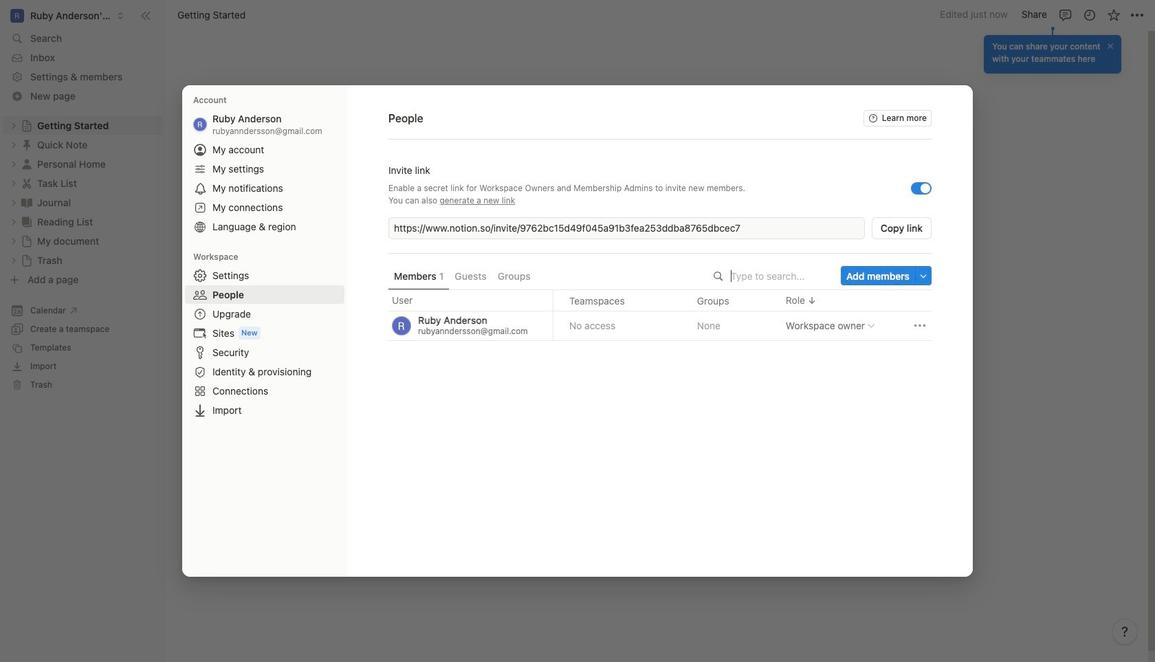 Task type: locate. For each thing, give the bounding box(es) containing it.
close sidebar image
[[140, 10, 151, 21]]

👋 image
[[415, 151, 429, 169]]

updates image
[[1083, 8, 1097, 22]]

None text field
[[394, 222, 863, 235]]



Task type: vqa. For each thing, say whether or not it's contained in the screenshot.
Comments image
yes



Task type: describe. For each thing, give the bounding box(es) containing it.
comments image
[[1059, 8, 1073, 22]]

Type to search... text field
[[731, 270, 832, 282]]

favorite image
[[1107, 8, 1121, 22]]

type to search... image
[[714, 272, 724, 281]]



